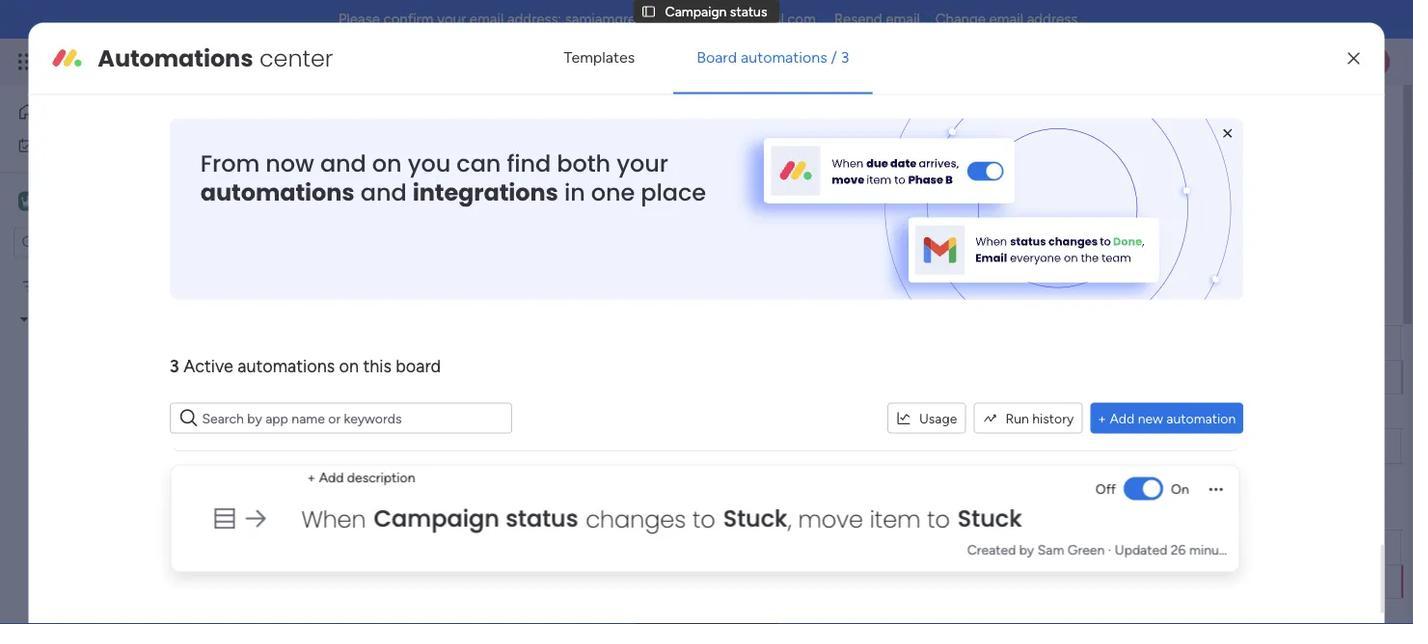 Task type: describe. For each thing, give the bounding box(es) containing it.
activity button
[[1142, 106, 1233, 137]]

2 vertical spatial automations
[[238, 356, 335, 377]]

new
[[1138, 410, 1164, 427]]

board automations / 3
[[697, 48, 850, 67]]

see plans button
[[311, 47, 404, 76]]

change email address
[[936, 11, 1078, 28]]

email for change email address
[[990, 11, 1024, 28]]

off
[[1096, 483, 1116, 499]]

,
[[788, 505, 791, 538]]

team workload button
[[401, 174, 521, 205]]

plan,
[[529, 146, 558, 163]]

and right run,
[[587, 146, 610, 163]]

you left own
[[393, 574, 415, 591]]

1 horizontal spatial one
[[860, 146, 882, 163]]

you for make
[[474, 293, 506, 318]]

this inside field
[[671, 293, 703, 318]]

automations
[[98, 42, 253, 74]]

on for you
[[372, 147, 402, 180]]

upcoming campaigns
[[332, 498, 530, 523]]

board
[[697, 48, 737, 67]]

status
[[618, 181, 657, 197]]

address:
[[507, 11, 562, 28]]

from
[[201, 147, 260, 180]]

0 vertical spatial in
[[846, 146, 856, 163]]

ideas
[[132, 377, 163, 393]]

green eggs and ham
[[45, 278, 174, 295]]

select product image
[[17, 52, 37, 71]]

main
[[322, 181, 351, 197]]

campaign ideas and requests
[[67, 377, 244, 393]]

move
[[798, 505, 863, 538]]

campaign left ideas
[[67, 377, 128, 393]]

automate
[[1231, 181, 1292, 197]]

samiamgreeneggsnham27@gmail.com
[[565, 11, 816, 28]]

sam's workspace button
[[14, 185, 192, 218]]

see for see plans
[[337, 54, 361, 70]]

to right here
[[501, 370, 514, 386]]

:)
[[794, 293, 807, 318]]

2 icon image from the left
[[242, 508, 268, 534]]

to right "how"
[[579, 370, 592, 386]]

run history button
[[974, 403, 1083, 434]]

run history
[[1006, 410, 1074, 427]]

table
[[355, 181, 386, 197]]

address
[[1027, 11, 1078, 28]]

description
[[347, 471, 415, 487]]

see plans
[[337, 54, 396, 70]]

1 email from the left
[[470, 11, 504, 28]]

on
[[1171, 483, 1189, 499]]

1 icon image from the left
[[211, 508, 237, 534]]

+ add new automation
[[1098, 410, 1236, 427]]

requests
[[192, 377, 244, 393]]

how
[[550, 370, 575, 386]]

this
[[295, 146, 320, 163]]

entire
[[677, 146, 712, 163]]

work for monday
[[156, 51, 191, 72]]

team workload
[[415, 181, 506, 197]]

0 vertical spatial status
[[730, 3, 768, 20]]

3 inside button
[[841, 48, 850, 67]]

management
[[195, 51, 300, 72]]

1 vertical spatial green
[[1068, 544, 1105, 560]]

usage button
[[888, 403, 966, 434]]

your right confirm
[[437, 11, 466, 28]]

workspace selection element
[[18, 190, 170, 215]]

in inside from now and on you can find both your automations and integrations in one place
[[564, 176, 585, 209]]

my work button
[[12, 130, 207, 161]]

to right item
[[927, 505, 950, 538]]

1 vertical spatial status
[[465, 100, 559, 143]]

1 vertical spatial board
[[396, 356, 441, 377]]

26
[[1171, 544, 1186, 560]]

·
[[1108, 544, 1111, 560]]

start
[[595, 370, 623, 386]]

please confirm your email address: samiamgreeneggsnham27@gmail.com
[[339, 11, 816, 28]]

add for description
[[318, 471, 343, 487]]

run,
[[561, 146, 584, 163]]

learn
[[517, 370, 546, 386]]

email for resend email
[[886, 11, 920, 28]]

status inside the when campaign status changes to stuck , move item to stuck
[[505, 504, 578, 537]]

usage
[[920, 410, 958, 427]]

chart
[[660, 181, 692, 197]]

1 vertical spatial campaign status
[[293, 100, 559, 143]]

Campaign owner field
[[599, 537, 711, 558]]

and down will
[[361, 176, 407, 209]]

board automations / 3 button
[[674, 34, 873, 81]]

will
[[361, 146, 381, 163]]

confirm
[[384, 11, 434, 28]]

there!
[[381, 370, 417, 386]]

change email address link
[[936, 11, 1078, 28]]

change
[[936, 11, 986, 28]]

when
[[301, 505, 366, 538]]

work for my
[[64, 137, 94, 153]]

make
[[511, 293, 562, 318]]

team
[[495, 146, 526, 163]]

item
[[870, 505, 920, 538]]

plans
[[364, 54, 396, 70]]

workspace
[[90, 192, 168, 210]]

Search by app name or keywords text field
[[197, 406, 487, 433]]

own
[[419, 574, 444, 591]]

add to favorites image
[[605, 111, 625, 131]]

+ add new automation button
[[1091, 403, 1244, 434]]

monday work management
[[86, 51, 300, 72]]

0 horizontal spatial green
[[45, 278, 82, 295]]

sam's workspace
[[44, 192, 168, 210]]

few
[[332, 293, 366, 318]]

one inside from now and on you can find both your automations and integrations in one place
[[591, 176, 635, 209]]

👋
[[421, 370, 434, 386]]

more
[[906, 145, 938, 162]]

+ for + add description
[[307, 471, 315, 487]]

list box containing green eggs and ham
[[0, 266, 246, 624]]

to inside field
[[408, 293, 426, 318]]

hi there! 👋  click here to learn how to start ➡️
[[365, 370, 640, 386]]

created
[[967, 544, 1016, 560]]

few tips to help you make the most of this template :)
[[332, 293, 807, 318]]

show board description image
[[572, 112, 596, 131]]

my
[[42, 137, 61, 153]]

activity
[[1150, 113, 1196, 130]]

see for see more
[[880, 145, 903, 162]]

my work
[[42, 137, 94, 153]]

Few tips to help you make the most of this template :) field
[[327, 293, 811, 318]]

place
[[641, 176, 706, 209]]

1 vertical spatial this
[[363, 356, 392, 377]]

v2 search image
[[180, 405, 197, 431]]

and left ham
[[119, 278, 142, 295]]



Task type: vqa. For each thing, say whether or not it's contained in the screenshot.
Main Table
yes



Task type: locate. For each thing, give the bounding box(es) containing it.
v2 ellipsis image
[[1209, 486, 1223, 507]]

see more link
[[878, 144, 940, 163]]

0 horizontal spatial +
[[307, 471, 315, 487]]

0 vertical spatial one
[[860, 146, 882, 163]]

0 horizontal spatial on
[[339, 356, 359, 377]]

your up 'status'
[[617, 147, 669, 180]]

on left hi
[[339, 356, 359, 377]]

+
[[1098, 410, 1107, 427], [307, 471, 315, 487]]

you for and
[[414, 146, 436, 163]]

+ inside field
[[307, 471, 315, 487]]

list box
[[0, 266, 246, 624]]

automations inside button
[[741, 48, 828, 67]]

1 horizontal spatial stuck
[[957, 504, 1022, 537]]

0 horizontal spatial email
[[470, 11, 504, 28]]

0 vertical spatial this
[[671, 293, 703, 318]]

workspace image
[[18, 191, 38, 212]]

0 vertical spatial campaign status
[[665, 3, 768, 20]]

work
[[156, 51, 191, 72], [64, 137, 94, 153]]

in right 'workflow'
[[846, 146, 856, 163]]

email right change
[[990, 11, 1024, 28]]

0 horizontal spatial in
[[564, 176, 585, 209]]

2 vertical spatial status
[[505, 504, 578, 537]]

by
[[1019, 544, 1034, 560]]

run
[[1006, 410, 1029, 427]]

0 vertical spatial add
[[1110, 410, 1135, 427]]

icon image
[[211, 508, 237, 534], [242, 508, 268, 534]]

1 horizontal spatial this
[[671, 293, 703, 318]]

integrations
[[413, 176, 559, 209]]

+ Add description field
[[302, 469, 420, 490]]

+ left new
[[1098, 410, 1107, 427]]

center
[[260, 42, 333, 74]]

1 stuck from the left
[[723, 504, 787, 537]]

0 vertical spatial board
[[323, 146, 358, 163]]

status up campaign
[[505, 504, 578, 537]]

campaign up board
[[665, 3, 727, 20]]

automations
[[741, 48, 828, 67], [201, 176, 355, 209], [238, 356, 335, 377]]

automations center
[[98, 42, 333, 74]]

0 horizontal spatial board
[[323, 146, 358, 163]]

1 horizontal spatial +
[[1098, 410, 1107, 427]]

green left eggs on the top left of page
[[45, 278, 82, 295]]

you for can
[[408, 147, 451, 180]]

to
[[408, 293, 426, 318], [501, 370, 514, 386], [579, 370, 592, 386], [692, 505, 715, 538], [927, 505, 950, 538]]

find
[[507, 147, 551, 180]]

one left workspace.
[[860, 146, 882, 163]]

0 vertical spatial on
[[372, 147, 402, 180]]

1 vertical spatial 3
[[170, 356, 179, 377]]

1 vertical spatial work
[[64, 137, 94, 153]]

➡️
[[626, 370, 640, 386]]

0 horizontal spatial 3
[[170, 356, 179, 377]]

your left team
[[465, 146, 492, 163]]

templates
[[564, 48, 635, 67]]

one down this board will help you and your team plan, run, and track your entire campaign's workflow in one workspace.
[[591, 176, 635, 209]]

main table
[[322, 181, 386, 197]]

main table button
[[292, 174, 401, 205]]

+ for + add new automation
[[1098, 410, 1107, 427]]

eggs
[[86, 278, 116, 295]]

now
[[266, 147, 314, 180]]

status up team
[[465, 100, 559, 143]]

created by sam green · updated 26 minutes ago
[[967, 544, 1264, 560]]

minutes
[[1189, 544, 1238, 560]]

campaign inside the when campaign status changes to stuck , move item to stuck
[[373, 504, 499, 537]]

sam green image
[[1360, 46, 1390, 77]]

to right tips
[[408, 293, 426, 318]]

add up when
[[318, 471, 343, 487]]

0 vertical spatial green
[[45, 278, 82, 295]]

campaign up add you own campaign
[[373, 504, 499, 537]]

1 horizontal spatial email
[[886, 11, 920, 28]]

automations inside from now and on you can find both your automations and integrations in one place
[[201, 176, 355, 209]]

you inside from now and on you can find both your automations and integrations in one place
[[408, 147, 451, 180]]

help
[[384, 146, 410, 163], [430, 293, 469, 318]]

1 horizontal spatial see
[[880, 145, 903, 162]]

campaign's
[[715, 146, 783, 163]]

status
[[730, 3, 768, 20], [465, 100, 559, 143], [505, 504, 578, 537]]

the
[[566, 293, 595, 318]]

work right my on the left of page
[[64, 137, 94, 153]]

automations left /
[[741, 48, 828, 67]]

1 horizontal spatial campaign status
[[665, 3, 768, 20]]

sam
[[1037, 544, 1064, 560]]

2 stuck from the left
[[957, 504, 1022, 537]]

2 vertical spatial add
[[365, 574, 390, 591]]

campaign status
[[665, 3, 768, 20], [293, 100, 559, 143]]

upcoming
[[332, 498, 424, 523]]

when campaign status changes to stuck , move item to stuck
[[301, 504, 1022, 538]]

help inside field
[[430, 293, 469, 318]]

2 horizontal spatial add
[[1110, 410, 1135, 427]]

and up team workload at the top left of page
[[439, 146, 462, 163]]

1 horizontal spatial icon image
[[242, 508, 268, 534]]

0 horizontal spatial stuck
[[723, 504, 787, 537]]

this
[[671, 293, 703, 318], [363, 356, 392, 377]]

+ up when
[[307, 471, 315, 487]]

stuck up created
[[957, 504, 1022, 537]]

0 horizontal spatial add
[[318, 471, 343, 487]]

add
[[1110, 410, 1135, 427], [318, 471, 343, 487], [365, 574, 390, 591]]

0 vertical spatial work
[[156, 51, 191, 72]]

0 vertical spatial +
[[1098, 410, 1107, 427]]

None field
[[899, 537, 966, 558]]

from now and on you can find both your automations and integrations in one place
[[201, 147, 706, 209]]

help right tips
[[430, 293, 469, 318]]

Upcoming campaigns field
[[327, 498, 535, 523]]

dapulse integrations image
[[1008, 182, 1022, 196]]

board right hi
[[396, 356, 441, 377]]

1 vertical spatial automations
[[201, 176, 355, 209]]

on inside from now and on you can find both your automations and integrations in one place
[[372, 147, 402, 180]]

and right ideas
[[166, 377, 189, 393]]

3 email from the left
[[990, 11, 1024, 28]]

your inside from now and on you can find both your automations and integrations in one place
[[617, 147, 669, 180]]

board
[[323, 146, 358, 163], [396, 356, 441, 377]]

work right monday
[[156, 51, 191, 72]]

in
[[846, 146, 856, 163], [564, 176, 585, 209]]

sam's
[[44, 192, 86, 210]]

1 horizontal spatial help
[[430, 293, 469, 318]]

you inside field
[[474, 293, 506, 318]]

campaigns
[[428, 498, 530, 523]]

click
[[438, 370, 467, 386]]

1 horizontal spatial green
[[1068, 544, 1105, 560]]

this left 👋
[[363, 356, 392, 377]]

most
[[600, 293, 645, 318]]

both
[[557, 147, 611, 180]]

and up main
[[320, 147, 366, 180]]

status chart button
[[603, 174, 706, 205]]

help for to
[[430, 293, 469, 318]]

help right will
[[384, 146, 410, 163]]

monday
[[86, 51, 152, 72]]

work inside button
[[64, 137, 94, 153]]

1 vertical spatial +
[[307, 471, 315, 487]]

1 horizontal spatial 3
[[841, 48, 850, 67]]

see left plans
[[337, 54, 361, 70]]

add inside the + add description field
[[318, 471, 343, 487]]

hi
[[365, 370, 378, 386]]

0 vertical spatial help
[[384, 146, 410, 163]]

1 horizontal spatial add
[[365, 574, 390, 591]]

help for will
[[384, 146, 410, 163]]

you up team
[[408, 147, 451, 180]]

1 vertical spatial one
[[591, 176, 635, 209]]

campaign owner
[[604, 539, 707, 556]]

active
[[183, 356, 233, 377]]

0 horizontal spatial icon image
[[211, 508, 237, 534]]

add left own
[[365, 574, 390, 591]]

and
[[439, 146, 462, 163], [587, 146, 610, 163], [320, 147, 366, 180], [361, 176, 407, 209], [119, 278, 142, 295], [166, 377, 189, 393]]

0 horizontal spatial this
[[363, 356, 392, 377]]

workspace image
[[21, 191, 35, 212]]

to up owner
[[692, 505, 715, 538]]

option
[[0, 269, 246, 273]]

1 horizontal spatial board
[[396, 356, 441, 377]]

automations down this
[[201, 176, 355, 209]]

see left more
[[880, 145, 903, 162]]

1 horizontal spatial work
[[156, 51, 191, 72]]

email right the resend
[[886, 11, 920, 28]]

1 horizontal spatial on
[[372, 147, 402, 180]]

on up table at the top
[[372, 147, 402, 180]]

on
[[372, 147, 402, 180], [339, 356, 359, 377]]

you down campaign status field at the top left of page
[[414, 146, 436, 163]]

email left address:
[[470, 11, 504, 28]]

green left · in the bottom of the page
[[1068, 544, 1105, 560]]

1 vertical spatial on
[[339, 356, 359, 377]]

calendar button
[[521, 174, 603, 205]]

board left will
[[323, 146, 358, 163]]

caret down image
[[20, 313, 28, 326]]

this right of
[[671, 293, 703, 318]]

0 vertical spatial 3
[[841, 48, 850, 67]]

resend
[[834, 11, 883, 28]]

2 horizontal spatial email
[[990, 11, 1024, 28]]

tips
[[371, 293, 403, 318]]

changes
[[585, 505, 686, 538]]

history
[[1033, 410, 1074, 427]]

+ add description
[[307, 471, 415, 487]]

1 vertical spatial add
[[318, 471, 343, 487]]

updated
[[1115, 544, 1167, 560]]

add for new
[[1110, 410, 1135, 427]]

you left make on the left
[[474, 293, 506, 318]]

3 right ideas
[[170, 356, 179, 377]]

your right track
[[647, 146, 673, 163]]

Campaign status field
[[289, 100, 564, 143]]

stuck left ,
[[723, 504, 787, 537]]

campaign up will
[[293, 100, 457, 143]]

0 horizontal spatial campaign status
[[293, 100, 559, 143]]

ago
[[1241, 544, 1264, 560]]

+ inside button
[[1098, 410, 1107, 427]]

see inside button
[[337, 54, 361, 70]]

0 horizontal spatial one
[[591, 176, 635, 209]]

add inside + add new automation button
[[1110, 410, 1135, 427]]

resend email link
[[834, 11, 920, 28]]

0 horizontal spatial see
[[337, 54, 361, 70]]

3 right /
[[841, 48, 850, 67]]

please
[[339, 11, 380, 28]]

campaign status up board
[[665, 3, 768, 20]]

owner
[[669, 539, 707, 556]]

goal
[[1085, 539, 1113, 556]]

1 vertical spatial help
[[430, 293, 469, 318]]

0 vertical spatial automations
[[741, 48, 828, 67]]

3 active automations on this board
[[170, 356, 441, 377]]

on for this
[[339, 356, 359, 377]]

here
[[471, 370, 497, 386]]

see more
[[880, 145, 938, 162]]

one
[[860, 146, 882, 163], [591, 176, 635, 209]]

campaign
[[448, 574, 507, 591]]

0 horizontal spatial work
[[64, 137, 94, 153]]

can
[[457, 147, 501, 180]]

1 vertical spatial in
[[564, 176, 585, 209]]

1 horizontal spatial in
[[846, 146, 856, 163]]

automations  center image
[[51, 43, 82, 74]]

your
[[437, 11, 466, 28], [465, 146, 492, 163], [647, 146, 673, 163], [617, 147, 669, 180]]

workload
[[451, 181, 506, 197]]

campaign down changes
[[604, 539, 665, 556]]

3
[[841, 48, 850, 67], [170, 356, 179, 377]]

resend email
[[834, 11, 920, 28]]

automations up search by app name or keywords text box
[[238, 356, 335, 377]]

1 vertical spatial see
[[880, 145, 903, 162]]

0 vertical spatial see
[[337, 54, 361, 70]]

in down run,
[[564, 176, 585, 209]]

status up board automations / 3 button
[[730, 3, 768, 20]]

2 email from the left
[[886, 11, 920, 28]]

see inside "link"
[[880, 145, 903, 162]]

add left new
[[1110, 410, 1135, 427]]

Goal field
[[1080, 537, 1118, 558]]

see
[[337, 54, 361, 70], [880, 145, 903, 162]]

campaign inside field
[[604, 539, 665, 556]]

templates button
[[541, 34, 658, 81]]

0 horizontal spatial help
[[384, 146, 410, 163]]

campaign status up from now and on you can find both your automations and integrations in one place
[[293, 100, 559, 143]]



